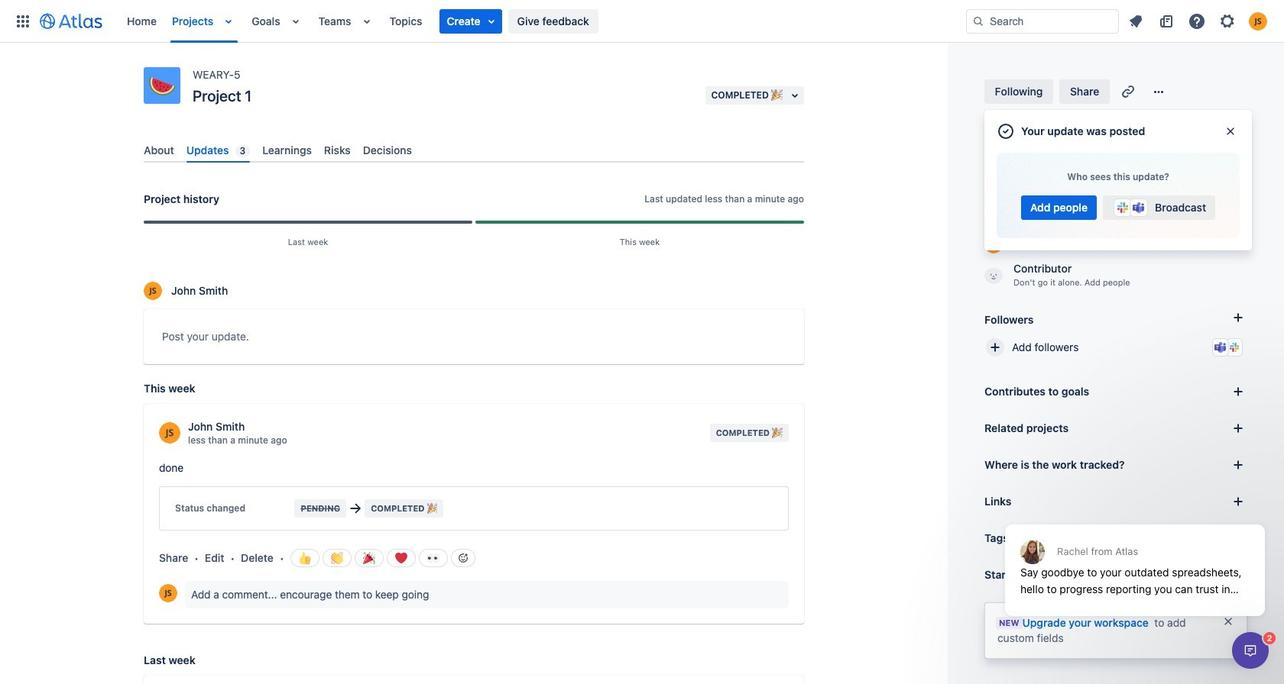 Task type: describe. For each thing, give the bounding box(es) containing it.
:tada: image
[[363, 553, 375, 565]]

close banner image
[[1222, 616, 1235, 628]]

settings image
[[1219, 12, 1237, 30]]

account image
[[1249, 12, 1267, 30]]

your update was posted image
[[997, 122, 1015, 141]]

add follower image
[[986, 339, 1004, 357]]

list item inside the top element
[[439, 9, 502, 33]]

1 vertical spatial dialog
[[1232, 633, 1269, 670]]

msteams logo showing  channels are connected to this project image
[[1215, 342, 1227, 354]]

:tada: image
[[363, 553, 375, 565]]

search image
[[972, 15, 985, 27]]

add goals image
[[1229, 383, 1248, 401]]

add reaction image
[[457, 553, 469, 565]]

switch to... image
[[14, 12, 32, 30]]

notifications image
[[1127, 12, 1145, 30]]

add work tracking links image
[[1229, 456, 1248, 475]]

add related project image
[[1229, 420, 1248, 438]]

top element
[[9, 0, 966, 42]]

help image
[[1188, 12, 1206, 30]]

Search field
[[966, 9, 1119, 33]]



Task type: locate. For each thing, give the bounding box(es) containing it.
0 horizontal spatial list
[[119, 0, 966, 42]]

:heart: image
[[395, 553, 407, 565], [395, 553, 407, 565]]

0 vertical spatial dialog
[[998, 488, 1273, 628]]

tab list
[[138, 138, 810, 163]]

close dialog image
[[1225, 125, 1237, 138]]

list item
[[439, 9, 502, 33]]

add a follower image
[[1229, 309, 1248, 327]]

:clap: image
[[331, 553, 343, 565], [331, 553, 343, 565]]

slack logo showing nan channels are connected to this project image
[[1228, 342, 1241, 354]]

dialog
[[998, 488, 1273, 628], [1232, 633, 1269, 670]]

list
[[119, 0, 966, 42], [1122, 9, 1275, 33]]

changed to image
[[346, 500, 365, 518]]

1 horizontal spatial list
[[1122, 9, 1275, 33]]

None search field
[[966, 9, 1119, 33]]

:eyes: image
[[427, 553, 439, 565], [427, 553, 439, 565]]

:thumbsup: image
[[299, 553, 311, 565], [299, 553, 311, 565]]

banner
[[0, 0, 1284, 43]]

Main content area, start typing to enter text. text field
[[162, 328, 786, 352]]



Task type: vqa. For each thing, say whether or not it's contained in the screenshot.
2nd group from the bottom of the page
no



